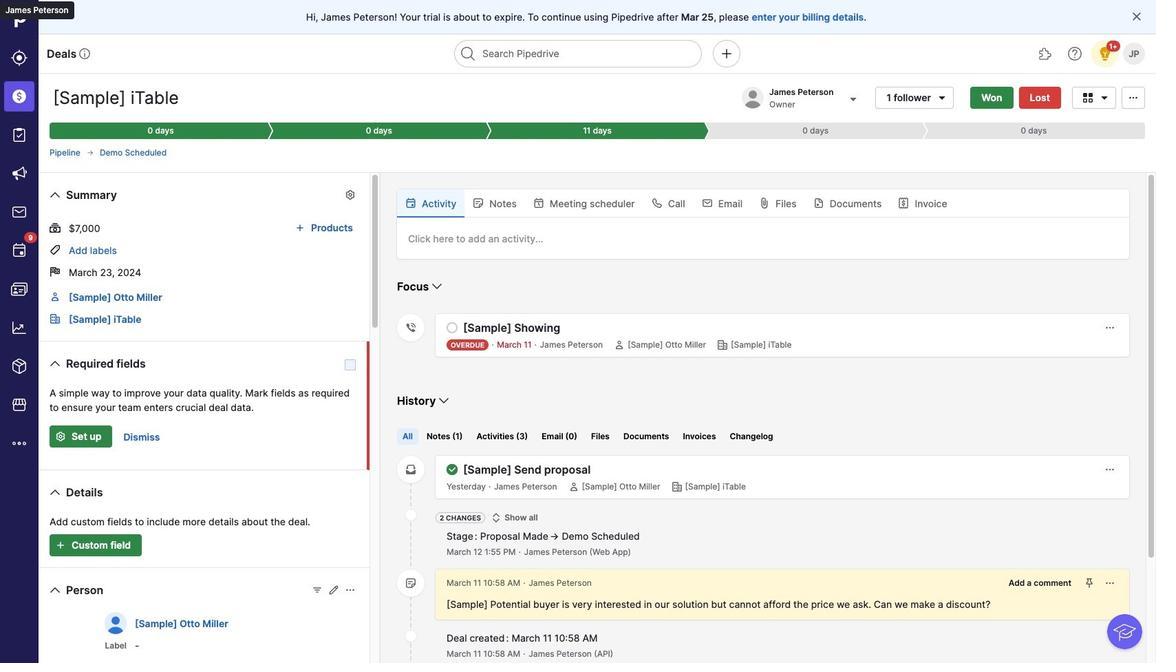 Task type: locate. For each thing, give the bounding box(es) containing it.
2 vertical spatial color secondary image
[[406, 510, 417, 521]]

menu item
[[0, 77, 39, 116]]

0 vertical spatial more actions image
[[1105, 322, 1116, 333]]

more actions image
[[1105, 578, 1116, 589]]

color secondary image
[[718, 339, 729, 351], [406, 464, 417, 475], [406, 510, 417, 521]]

color primary image
[[1097, 92, 1114, 103], [1126, 92, 1142, 103], [86, 149, 94, 157], [345, 189, 356, 200], [406, 198, 417, 209], [473, 198, 484, 209], [652, 198, 663, 209], [702, 198, 713, 209], [814, 198, 825, 209], [899, 198, 910, 209], [50, 222, 61, 233], [447, 322, 458, 333], [614, 339, 625, 351], [47, 355, 63, 372], [436, 393, 453, 409], [569, 481, 580, 492], [491, 512, 502, 523], [47, 582, 63, 598], [312, 585, 323, 596], [345, 585, 356, 596]]

home image
[[9, 9, 30, 30]]

more image
[[11, 435, 28, 452]]

color secondary image
[[406, 322, 417, 333], [672, 481, 683, 492], [406, 578, 417, 589], [406, 631, 417, 642]]

color link image
[[50, 291, 61, 302]]

color primary inverted image
[[52, 540, 69, 551]]

products image
[[11, 358, 28, 375]]

color primary inverted image
[[52, 431, 69, 442]]

[Sample] iTable text field
[[50, 84, 206, 112]]

menu
[[0, 0, 39, 663]]

2 more actions image from the top
[[1105, 464, 1116, 475]]

color link image
[[50, 313, 61, 324]]

1 vertical spatial more actions image
[[1105, 464, 1116, 475]]

more actions image
[[1105, 322, 1116, 333], [1105, 464, 1116, 475]]

info image
[[79, 48, 90, 59]]

color primary image
[[1132, 11, 1143, 22], [935, 92, 951, 103], [1080, 92, 1097, 103], [47, 187, 63, 203], [534, 198, 545, 209], [760, 198, 771, 209], [292, 222, 308, 233], [50, 244, 61, 255], [50, 266, 61, 278], [429, 278, 446, 295], [447, 464, 458, 475], [47, 484, 63, 501], [328, 585, 339, 596]]



Task type: vqa. For each thing, say whether or not it's contained in the screenshot.
Products image
yes



Task type: describe. For each thing, give the bounding box(es) containing it.
quick help image
[[1067, 45, 1084, 62]]

sales assistant image
[[1098, 45, 1114, 62]]

deals image
[[11, 88, 28, 105]]

leads image
[[11, 50, 28, 66]]

Search Pipedrive field
[[454, 40, 702, 67]]

transfer ownership image
[[845, 91, 862, 107]]

marketplace image
[[11, 397, 28, 413]]

sales inbox image
[[11, 204, 28, 220]]

quick add image
[[719, 45, 735, 62]]

projects image
[[11, 127, 28, 143]]

color undefined image
[[11, 242, 28, 259]]

0 vertical spatial color secondary image
[[718, 339, 729, 351]]

campaigns image
[[11, 165, 28, 182]]

1 more actions image from the top
[[1105, 322, 1116, 333]]

contacts image
[[11, 281, 28, 297]]

insights image
[[11, 320, 28, 336]]

knowledge center bot, also known as kc bot is an onboarding assistant that allows you to see the list of onboarding items in one place for quick and easy reference. this improves your in-app experience. image
[[1108, 614, 1143, 649]]

1 vertical spatial color secondary image
[[406, 464, 417, 475]]

pin this note image
[[1085, 578, 1096, 589]]



